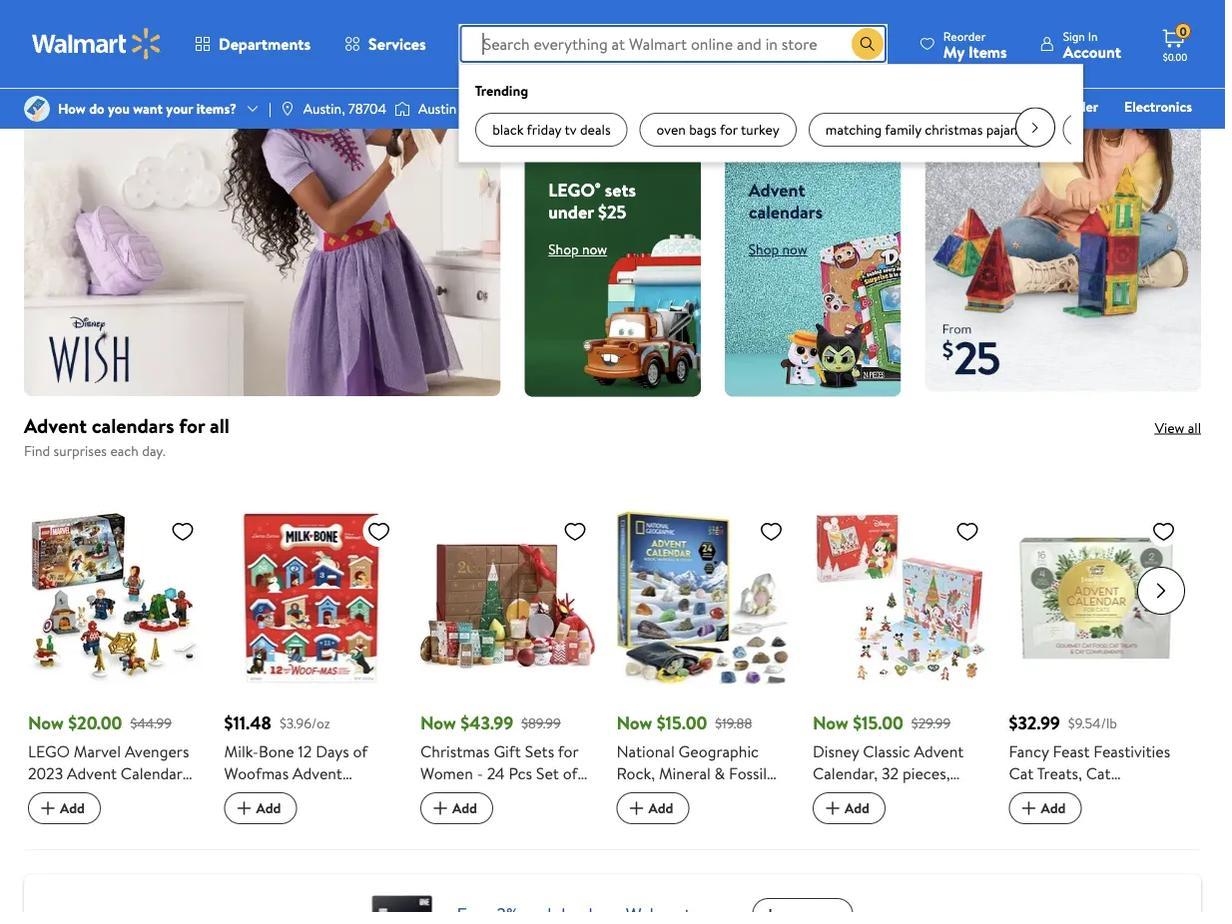 Task type: describe. For each thing, give the bounding box(es) containing it.
sign in to add to favorites list, disney classic advent calendar, 32 pieces, figures, decorations, and stickers image
[[956, 519, 980, 544]]

gift finder link
[[1023, 96, 1108, 117]]

add for $11.48 $3.96/oz milk-bone 12 days of woofmas advent calendar for dogs, 2.9 oz. box
[[256, 799, 281, 818]]

2 vertical spatial gift
[[553, 807, 580, 829]]

all inside the advent calendars for all find surprises each day.
[[210, 411, 230, 439]]

advent calendars for all find surprises each day.
[[24, 411, 230, 460]]

4 product group from the left
[[617, 471, 792, 851]]

shop for new movie magic
[[72, 96, 107, 118]]

under
[[549, 200, 594, 225]]

shop for the heelers are here
[[549, 64, 579, 84]]

the for the holiday shop
[[900, 97, 922, 116]]

add button for $11.48 $3.96/oz milk-bone 12 days of woofmas advent calendar for dogs, 2.9 oz. box
[[224, 793, 297, 825]]

sets
[[525, 741, 555, 763]]

movie
[[145, 0, 260, 19]]

hero
[[28, 873, 63, 895]]

the heelers are here
[[549, 0, 778, 51]]

2.9
[[358, 785, 378, 807]]

1 horizontal spatial all
[[1188, 418, 1202, 437]]

fancy
[[1009, 741, 1049, 763]]

for inside the advent calendars for all find surprises each day.
[[179, 411, 205, 439]]

oven bags for turkey
[[656, 119, 779, 139]]

advent inside $32.99 $9.54/lb fancy feast feastivities cat treats, cat complements and gourmet wet cat food, christmas snacks advent calendar, 24 ct box
[[1009, 851, 1059, 873]]

spa
[[524, 807, 549, 829]]

now for now $43.99 $89.99 christmas gift sets for women - 24 pcs set of advent calendar 2023, bath and body spa gift box for holiday
[[421, 711, 456, 736]]

avengers
[[125, 741, 189, 763]]

|
[[269, 99, 272, 118]]

cat left treats,
[[1009, 763, 1034, 785]]

sign in to add to favorites list, national geographic  rock, mineral & fossil advent calendar for children age 6 to 12 years, unisex image
[[760, 519, 784, 544]]

my
[[944, 40, 965, 62]]

matching family christmas pajamas
[[825, 119, 1034, 139]]

24 inside $32.99 $9.54/lb fancy feast feastivities cat treats, cat complements and gourmet wet cat food, christmas snacks advent calendar, 24 ct box
[[1132, 851, 1150, 873]]

$0.00
[[1163, 50, 1188, 63]]

bags
[[689, 119, 716, 139]]

oven bags for turkey link
[[639, 112, 796, 146]]

each
[[110, 441, 139, 460]]

78704
[[348, 99, 387, 118]]

 image for austin, 78704
[[280, 101, 296, 117]]

6
[[711, 807, 720, 829]]

day.
[[142, 441, 166, 460]]

and inside $32.99 $9.54/lb fancy feast feastivities cat treats, cat complements and gourmet wet cat food, christmas snacks advent calendar, 24 ct box
[[1110, 785, 1135, 807]]

 image for austin supercenter
[[395, 99, 411, 119]]

feast
[[1053, 741, 1090, 763]]

geographic
[[679, 741, 759, 763]]

walmart image
[[32, 28, 162, 60]]

add to cart image for $11.48
[[232, 797, 256, 821]]

want
[[133, 99, 163, 118]]

add to cart image for now $20.00
[[36, 797, 60, 821]]

now for now $15.00 $29.99 disney classic advent calendar, 32 pieces, figures, decorations, and stickers
[[813, 711, 849, 736]]

for inside oven bags for turkey link
[[720, 119, 738, 139]]

advent inside advent calendars
[[749, 177, 806, 202]]

services button
[[328, 20, 443, 68]]

add button for now $20.00 $44.99 lego marvel avengers 2023 advent calendar 76267 holiday countdown playset with daily collectible surprises and 7 super hero minifigures such as doctor s
[[28, 793, 101, 825]]

new
[[48, 0, 135, 19]]

disney classic advent calendar, 32 pieces, figures, decorations, and stickers image
[[813, 511, 988, 686]]

$19.88
[[716, 714, 752, 733]]

debit
[[1073, 125, 1107, 144]]

3 add from the left
[[452, 799, 477, 818]]

daily
[[28, 829, 62, 851]]

2023,
[[540, 785, 579, 807]]

services
[[369, 33, 426, 55]]

deals
[[584, 97, 618, 116]]

how do you want your items?
[[58, 99, 237, 118]]

shop now for advent calendars
[[749, 240, 808, 259]]

super
[[135, 851, 175, 873]]

trending element
[[467, 104, 1212, 150]]

shop now for new movie magic
[[72, 96, 140, 118]]

grocery & essentials link
[[635, 96, 777, 117]]

age
[[680, 807, 707, 829]]

women
[[421, 763, 473, 785]]

shop now link for the heelers are here
[[549, 64, 607, 84]]

days
[[316, 741, 349, 763]]

unisex
[[661, 829, 707, 851]]

austin, 78704
[[303, 99, 387, 118]]

deals
[[580, 119, 610, 139]]

sign in to add to favorites list, lego marvel avengers 2023 advent calendar 76267 holiday countdown playset with daily collectible surprises and 7 super hero minifigures such as doctor strange, captain america, spider-man and iron man image
[[171, 519, 195, 544]]

shop now for lego® sets under $25
[[549, 240, 607, 259]]

austin,
[[303, 99, 345, 118]]

product group containing $32.99
[[1009, 471, 1184, 895]]

calendar, inside now $15.00 $29.99 disney classic advent calendar, 32 pieces, figures, decorations, and stickers
[[813, 763, 878, 785]]

add for now $15.00 $29.99 disney classic advent calendar, 32 pieces, figures, decorations, and stickers
[[845, 799, 870, 818]]

home
[[828, 125, 864, 144]]

advent inside now $20.00 $44.99 lego marvel avengers 2023 advent calendar 76267 holiday countdown playset with daily collectible surprises and 7 super hero minifigures such as doctor s
[[67, 763, 117, 785]]

add button for now $15.00 $19.88 national geographic rock, mineral & fossil advent calendar for children age 6 to 12 years, unisex
[[617, 793, 690, 825]]

food,
[[1137, 807, 1176, 829]]

5 product group from the left
[[813, 471, 988, 829]]

add for now $20.00 $44.99 lego marvel avengers 2023 advent calendar 76267 holiday countdown playset with daily collectible surprises and 7 super hero minifigures such as doctor s
[[60, 799, 85, 818]]

$25
[[598, 200, 627, 225]]

the for the heelers are here
[[549, 0, 602, 9]]

milk-bone 12 days of woofmas advent calendar for dogs, 2.9 oz. box image
[[224, 511, 399, 686]]

calendar inside now $20.00 $44.99 lego marvel avengers 2023 advent calendar 76267 holiday countdown playset with daily collectible surprises and 7 super hero minifigures such as doctor s
[[121, 763, 182, 785]]

search icon image
[[860, 36, 876, 52]]

6 add button from the left
[[1009, 793, 1082, 825]]

do
[[89, 99, 105, 118]]

gift finder
[[1032, 97, 1099, 116]]

sign in to add to favorites list, christmas gift sets for women - 24 pcs set of advent calendar 2023, bath and body spa gift box for holiday image
[[563, 519, 587, 544]]

collectible
[[66, 829, 141, 851]]

24 inside now $43.99 $89.99 christmas gift sets for women - 24 pcs set of advent calendar 2023, bath and body spa gift box for holiday
[[487, 763, 505, 785]]

pieces,
[[903, 763, 950, 785]]

now for new movie magic
[[111, 96, 140, 118]]

advent inside now $15.00 $19.88 national geographic rock, mineral & fossil advent calendar for children age 6 to 12 years, unisex
[[617, 785, 667, 807]]

now for now $15.00 $19.88 national geographic rock, mineral & fossil advent calendar for children age 6 to 12 years, unisex
[[617, 711, 653, 736]]

and inside now $15.00 $29.99 disney classic advent calendar, 32 pieces, figures, decorations, and stickers
[[813, 807, 838, 829]]

figures,
[[813, 785, 865, 807]]

add to cart image for now $15.00
[[625, 797, 649, 821]]

essentials
[[709, 97, 768, 116]]

one debit link
[[1031, 124, 1116, 145]]

one
[[1040, 125, 1070, 144]]

2 add to cart image from the left
[[1017, 797, 1041, 821]]

black friday tv deals
[[492, 119, 610, 139]]

Walmart Site-Wide search field
[[459, 24, 1212, 162]]

$29.99
[[912, 714, 951, 733]]

advent inside the advent calendars for all find surprises each day.
[[24, 411, 87, 439]]

76267
[[28, 785, 69, 807]]

disney
[[813, 741, 859, 763]]

toy
[[747, 125, 768, 144]]

$32.99
[[1009, 711, 1061, 736]]

deals link
[[575, 96, 627, 117]]

you
[[108, 99, 130, 118]]

to
[[724, 807, 739, 829]]

12 inside '$11.48 $3.96/oz milk-bone 12 days of woofmas advent calendar for dogs, 2.9 oz. box'
[[298, 741, 312, 763]]

marvel
[[74, 741, 121, 763]]

shop now link for new movie magic
[[48, 87, 164, 127]]

holiday inside now $43.99 $89.99 christmas gift sets for women - 24 pcs set of advent calendar 2023, bath and body spa gift box for holiday
[[475, 829, 527, 851]]

$89.99
[[522, 714, 561, 733]]



Task type: vqa. For each thing, say whether or not it's contained in the screenshot.


Task type: locate. For each thing, give the bounding box(es) containing it.
mineral
[[659, 763, 711, 785]]

here
[[549, 4, 615, 51]]

now down the $25
[[582, 240, 607, 259]]

calendar, inside $32.99 $9.54/lb fancy feast feastivities cat treats, cat complements and gourmet wet cat food, christmas snacks advent calendar, 24 ct box
[[1063, 851, 1128, 873]]

advent right 2023
[[67, 763, 117, 785]]

advent up find
[[24, 411, 87, 439]]

calendars for advent calendars
[[749, 200, 823, 225]]

add button
[[28, 793, 101, 825], [224, 793, 297, 825], [421, 793, 493, 825], [617, 793, 690, 825], [813, 793, 886, 825], [1009, 793, 1082, 825]]

woofmas
[[224, 763, 289, 785]]

doctor
[[46, 895, 95, 913]]

now $43.99 $89.99 christmas gift sets for women - 24 pcs set of advent calendar 2023, bath and body spa gift box for holiday
[[421, 711, 580, 851]]

5 add from the left
[[845, 799, 870, 818]]

gift left the sets
[[494, 741, 521, 763]]

bath
[[421, 807, 453, 829]]

1 now from the left
[[28, 711, 64, 736]]

0 horizontal spatial 24
[[487, 763, 505, 785]]

1 horizontal spatial &
[[715, 763, 725, 785]]

calendars down toy shop link
[[749, 200, 823, 225]]

now $15.00 $19.88 national geographic rock, mineral & fossil advent calendar for children age 6 to 12 years, unisex
[[617, 711, 767, 851]]

your
[[166, 99, 193, 118]]

shop up the deals link
[[549, 64, 579, 84]]

the holiday shop
[[900, 97, 1006, 116]]

add to cart image up daily at the left
[[36, 797, 60, 821]]

wet
[[1076, 807, 1104, 829]]

magic
[[48, 13, 161, 74]]

0 vertical spatial calendars
[[749, 200, 823, 225]]

& left fossil
[[715, 763, 725, 785]]

add button down women
[[421, 793, 493, 825]]

1 add to cart image from the left
[[36, 797, 60, 821]]

shop for advent calendars
[[749, 240, 779, 259]]

1 vertical spatial 24
[[1132, 851, 1150, 873]]

advent
[[749, 177, 806, 202], [24, 411, 87, 439], [914, 741, 964, 763], [67, 763, 117, 785], [293, 763, 343, 785], [421, 785, 470, 807], [617, 785, 667, 807], [1009, 851, 1059, 873]]

lego
[[28, 741, 70, 763]]

1 horizontal spatial holiday
[[475, 829, 527, 851]]

one debit
[[1040, 125, 1107, 144]]

finder
[[1059, 97, 1099, 116]]

calendar inside '$11.48 $3.96/oz milk-bone 12 days of woofmas advent calendar for dogs, 2.9 oz. box'
[[224, 785, 286, 807]]

32
[[882, 763, 899, 785]]

oven
[[656, 119, 686, 139]]

1 vertical spatial calendar,
[[1063, 851, 1128, 873]]

shop
[[549, 64, 579, 84], [72, 96, 107, 118], [975, 97, 1006, 116], [771, 125, 802, 144], [549, 240, 579, 259], [749, 240, 779, 259]]

gourmet
[[1009, 807, 1072, 829]]

add to cart image
[[36, 797, 60, 821], [232, 797, 256, 821], [429, 797, 452, 821], [625, 797, 649, 821]]

of inside '$11.48 $3.96/oz milk-bone 12 days of woofmas advent calendar for dogs, 2.9 oz. box'
[[353, 741, 368, 763]]

2 add from the left
[[256, 799, 281, 818]]

calendar
[[121, 763, 182, 785], [224, 785, 286, 807], [474, 785, 536, 807], [671, 785, 732, 807]]

shop now
[[549, 64, 607, 84], [72, 96, 140, 118], [549, 240, 607, 259], [749, 240, 808, 259]]

1 horizontal spatial add to cart image
[[1017, 797, 1041, 821]]

next slide for advent calendars for all list image
[[1138, 567, 1186, 615]]

24 right -
[[487, 763, 505, 785]]

fancy feast feastivities cat treats, cat complements and gourmet wet cat food, christmas snacks advent calendar, 24 ct box image
[[1009, 511, 1184, 686]]

add button down woofmas
[[224, 793, 297, 825]]

countdown
[[28, 807, 109, 829]]

advent down gourmet
[[1009, 851, 1059, 873]]

calendar, left 32
[[813, 763, 878, 785]]

shop now link for advent calendars
[[749, 240, 808, 259]]

the up 'family'
[[900, 97, 922, 116]]

feastivities
[[1094, 741, 1171, 763]]

1 vertical spatial calendars
[[92, 411, 174, 439]]

1 horizontal spatial 24
[[1132, 851, 1150, 873]]

items?
[[196, 99, 237, 118]]

christmas
[[421, 741, 490, 763], [1009, 829, 1079, 851]]

4 add button from the left
[[617, 793, 690, 825]]

fashion link
[[881, 124, 946, 145]]

0 vertical spatial holiday
[[925, 97, 971, 116]]

4 now from the left
[[813, 711, 849, 736]]

as
[[28, 895, 42, 913]]

surprises
[[54, 441, 107, 460]]

of inside now $43.99 $89.99 christmas gift sets for women - 24 pcs set of advent calendar 2023, bath and body spa gift box for holiday
[[563, 763, 578, 785]]

advent down toy shop link
[[749, 177, 806, 202]]

$43.99
[[461, 711, 514, 736]]

calendar inside now $15.00 $19.88 national geographic rock, mineral & fossil advent calendar for children age 6 to 12 years, unisex
[[671, 785, 732, 807]]

now $20.00 $44.99 lego marvel avengers 2023 advent calendar 76267 holiday countdown playset with daily collectible surprises and 7 super hero minifigures such as doctor s
[[28, 711, 195, 913]]

 image left how
[[24, 96, 50, 122]]

box down gourmet
[[1009, 873, 1036, 895]]

decorations,
[[868, 785, 954, 807]]

now for advent calendars
[[783, 240, 808, 259]]

now up national at the bottom right of the page
[[617, 711, 653, 736]]

0 horizontal spatial calendar,
[[813, 763, 878, 785]]

2 horizontal spatial holiday
[[925, 97, 971, 116]]

0 vertical spatial &
[[696, 97, 705, 116]]

calendars
[[749, 200, 823, 225], [92, 411, 174, 439]]

$15.00 for now $15.00 $19.88 national geographic rock, mineral & fossil advent calendar for children age 6 to 12 years, unisex
[[657, 711, 708, 736]]

the holiday shop link
[[891, 96, 1015, 117]]

christmas gift sets for women - 24 pcs set of advent calendar 2023, bath and body spa gift box for holiday image
[[421, 511, 595, 686]]

1 add button from the left
[[28, 793, 101, 825]]

shop up registry link
[[975, 97, 1006, 116]]

now down advent calendars
[[783, 240, 808, 259]]

shop down under
[[549, 240, 579, 259]]

advent left -
[[421, 785, 470, 807]]

shop inside "electronics toy shop"
[[771, 125, 802, 144]]

0 vertical spatial the
[[549, 0, 602, 9]]

sign in to add to favorites list, fancy feast feastivities cat treats, cat complements and gourmet wet cat food, christmas snacks advent calendar, 24 ct box image
[[1152, 519, 1176, 544]]

now up the deals link
[[582, 64, 607, 84]]

grocery
[[644, 97, 692, 116]]

shop inside shop now link
[[72, 96, 107, 118]]

fashion
[[890, 125, 937, 144]]

reorder my items
[[944, 27, 1008, 62]]

advent inside now $43.99 $89.99 christmas gift sets for women - 24 pcs set of advent calendar 2023, bath and body spa gift box for holiday
[[421, 785, 470, 807]]

product group containing now $20.00
[[28, 471, 203, 913]]

0 horizontal spatial  image
[[24, 96, 50, 122]]

1 vertical spatial &
[[715, 763, 725, 785]]

minifigures
[[67, 873, 144, 895]]

 image right |
[[280, 101, 296, 117]]

shop right toy
[[771, 125, 802, 144]]

6 product group from the left
[[1009, 471, 1184, 895]]

electronics
[[1125, 97, 1193, 116]]

calendars up each
[[92, 411, 174, 439]]

1 $15.00 from the left
[[657, 711, 708, 736]]

matching family christmas pajamas link
[[808, 112, 1051, 146]]

add to cart image down treats,
[[1017, 797, 1041, 821]]

with
[[166, 807, 195, 829]]

box inside '$11.48 $3.96/oz milk-bone 12 days of woofmas advent calendar for dogs, 2.9 oz. box'
[[247, 807, 273, 829]]

0 horizontal spatial calendars
[[92, 411, 174, 439]]

matching
[[825, 119, 882, 139]]

add to cart image down women
[[429, 797, 452, 821]]

austin
[[418, 99, 457, 118]]

12 inside now $15.00 $19.88 national geographic rock, mineral & fossil advent calendar for children age 6 to 12 years, unisex
[[743, 807, 756, 829]]

pcs
[[509, 763, 532, 785]]

gift up one
[[1032, 97, 1056, 116]]

add to cart image up years,
[[625, 797, 649, 821]]

box down women
[[421, 829, 447, 851]]

now for now $20.00 $44.99 lego marvel avengers 2023 advent calendar 76267 holiday countdown playset with daily collectible surprises and 7 super hero minifigures such as doctor s
[[28, 711, 64, 736]]

box right oz.
[[247, 807, 273, 829]]

 image right 78704
[[395, 99, 411, 119]]

now inside now $20.00 $44.99 lego marvel avengers 2023 advent calendar 76267 holiday countdown playset with daily collectible surprises and 7 super hero minifigures such as doctor s
[[28, 711, 64, 736]]

and right bath
[[456, 807, 481, 829]]

now
[[582, 64, 607, 84], [111, 96, 140, 118], [582, 240, 607, 259], [783, 240, 808, 259]]

3 product group from the left
[[421, 471, 595, 851]]

3 add to cart image from the left
[[429, 797, 452, 821]]

add button down 32
[[813, 793, 886, 825]]

now up lego
[[28, 711, 64, 736]]

rock,
[[617, 763, 655, 785]]

next slide of list image
[[1016, 107, 1056, 147]]

1 horizontal spatial calendars
[[749, 200, 823, 225]]

Search search field
[[459, 24, 888, 64]]

product group containing now $43.99
[[421, 471, 595, 851]]

body
[[485, 807, 520, 829]]

shop now for the heelers are here
[[549, 64, 607, 84]]

the inside the heelers are here
[[549, 0, 602, 9]]

for inside '$11.48 $3.96/oz milk-bone 12 days of woofmas advent calendar for dogs, 2.9 oz. box'
[[290, 785, 310, 807]]

shop inside the holiday shop link
[[975, 97, 1006, 116]]

lego®
[[549, 177, 601, 202]]

advent inside '$11.48 $3.96/oz milk-bone 12 days of woofmas advent calendar for dogs, 2.9 oz. box'
[[293, 763, 343, 785]]

black friday tv deals link
[[475, 112, 627, 146]]

holiday up christmas
[[925, 97, 971, 116]]

advent down $29.99 in the bottom right of the page
[[914, 741, 964, 763]]

milk-
[[224, 741, 259, 763]]

and inside now $20.00 $44.99 lego marvel avengers 2023 advent calendar 76267 holiday countdown playset with daily collectible surprises and 7 super hero minifigures such as doctor s
[[95, 851, 120, 873]]

now right "do"
[[111, 96, 140, 118]]

gift
[[1032, 97, 1056, 116], [494, 741, 521, 763], [553, 807, 580, 829]]

walmart+ link
[[1124, 124, 1202, 145]]

1 vertical spatial holiday
[[73, 785, 125, 807]]

12 right to
[[743, 807, 756, 829]]

fossil
[[729, 763, 767, 785]]

2 product group from the left
[[224, 471, 399, 829]]

holiday right bath
[[475, 829, 527, 851]]

shop now link for lego® sets under $25
[[549, 240, 607, 259]]

1 vertical spatial 12
[[743, 807, 756, 829]]

registry link
[[954, 124, 1023, 145]]

0 horizontal spatial of
[[353, 741, 368, 763]]

1 add to cart image from the left
[[821, 797, 845, 821]]

the left heelers
[[549, 0, 602, 9]]

5 add button from the left
[[813, 793, 886, 825]]

add button for now $15.00 $29.99 disney classic advent calendar, 32 pieces, figures, decorations, and stickers
[[813, 793, 886, 825]]

add to cart image down disney
[[821, 797, 845, 821]]

product group
[[28, 471, 203, 913], [224, 471, 399, 829], [421, 471, 595, 851], [617, 471, 792, 851], [813, 471, 988, 829], [1009, 471, 1184, 895]]

0 horizontal spatial add to cart image
[[821, 797, 845, 821]]

1 vertical spatial christmas
[[1009, 829, 1079, 851]]

12 left the days on the bottom of page
[[298, 741, 312, 763]]

2 horizontal spatial gift
[[1032, 97, 1056, 116]]

surprises
[[28, 851, 91, 873]]

1 horizontal spatial $15.00
[[853, 711, 904, 736]]

0 horizontal spatial holiday
[[73, 785, 125, 807]]

sign
[[1064, 27, 1086, 44]]

$32.99 $9.54/lb fancy feast feastivities cat treats, cat complements and gourmet wet cat food, christmas snacks advent calendar, 24 ct box
[[1009, 711, 1176, 895]]

now inside now $43.99 $89.99 christmas gift sets for women - 24 pcs set of advent calendar 2023, bath and body spa gift box for holiday
[[421, 711, 456, 736]]

3704906-094-xcat-onedebit--nudge banner image
[[372, 891, 433, 913]]

2 now from the left
[[421, 711, 456, 736]]

$15.00 up national at the bottom right of the page
[[657, 711, 708, 736]]

cat right treats,
[[1087, 763, 1111, 785]]

$20.00
[[68, 711, 122, 736]]

1 vertical spatial gift
[[494, 741, 521, 763]]

calendar inside now $43.99 $89.99 christmas gift sets for women - 24 pcs set of advent calendar 2023, bath and body spa gift box for holiday
[[474, 785, 536, 807]]

departments
[[219, 33, 311, 55]]

product group containing $11.48
[[224, 471, 399, 829]]

classic
[[863, 741, 911, 763]]

now for lego® sets under $25
[[582, 240, 607, 259]]

4 add from the left
[[649, 799, 674, 818]]

complements
[[1009, 785, 1106, 807]]

sign in to add to favorites list, milk-bone 12 days of woofmas advent calendar for dogs, 2.9 oz. box image
[[367, 519, 391, 544]]

now for the heelers are here
[[582, 64, 607, 84]]

1 vertical spatial the
[[900, 97, 922, 116]]

0 horizontal spatial $15.00
[[657, 711, 708, 736]]

all
[[210, 411, 230, 439], [1188, 418, 1202, 437]]

christmas inside $32.99 $9.54/lb fancy feast feastivities cat treats, cat complements and gourmet wet cat food, christmas snacks advent calendar, 24 ct box
[[1009, 829, 1079, 851]]

3 add button from the left
[[421, 793, 493, 825]]

pajamas
[[986, 119, 1034, 139]]

$9.54/lb
[[1069, 714, 1118, 733]]

calendars inside the advent calendars for all find surprises each day.
[[92, 411, 174, 439]]

calendars for advent calendars for all find surprises each day.
[[92, 411, 174, 439]]

national geographic  rock, mineral & fossil advent calendar for children age 6 to 12 years, unisex image
[[617, 511, 792, 686]]

shop for lego® sets under $25
[[549, 240, 579, 259]]

$15.00 up the classic
[[853, 711, 904, 736]]

$3.96/oz
[[280, 714, 330, 733]]

shop left you
[[72, 96, 107, 118]]

0 horizontal spatial &
[[696, 97, 705, 116]]

and inside now $43.99 $89.99 christmas gift sets for women - 24 pcs set of advent calendar 2023, bath and body spa gift box for holiday
[[456, 807, 481, 829]]

holiday inside now $20.00 $44.99 lego marvel avengers 2023 advent calendar 76267 holiday countdown playset with daily collectible surprises and 7 super hero minifigures such as doctor s
[[73, 785, 125, 807]]

holiday down marvel
[[73, 785, 125, 807]]

lego marvel avengers 2023 advent calendar 76267 holiday countdown playset with daily collectible surprises and 7 super hero minifigures such as doctor strange, captain america, spider-man and iron man image
[[28, 511, 203, 686]]

now up disney
[[813, 711, 849, 736]]

& inside now $15.00 $19.88 national geographic rock, mineral & fossil advent calendar for children age 6 to 12 years, unisex
[[715, 763, 725, 785]]

 image for how do you want your items?
[[24, 96, 50, 122]]

1 horizontal spatial gift
[[553, 807, 580, 829]]

0 vertical spatial gift
[[1032, 97, 1056, 116]]

1 horizontal spatial of
[[563, 763, 578, 785]]

1 horizontal spatial the
[[900, 97, 922, 116]]

1 product group from the left
[[28, 471, 203, 913]]

electronics toy shop
[[747, 97, 1193, 144]]

1 horizontal spatial  image
[[280, 101, 296, 117]]

box
[[247, 807, 273, 829], [421, 829, 447, 851], [1009, 873, 1036, 895]]

stickers
[[842, 807, 894, 829]]

0 horizontal spatial 12
[[298, 741, 312, 763]]

4 add to cart image from the left
[[625, 797, 649, 821]]

& up bags
[[696, 97, 705, 116]]

turkey
[[741, 119, 779, 139]]

and right wet
[[1110, 785, 1135, 807]]

box inside $32.99 $9.54/lb fancy feast feastivities cat treats, cat complements and gourmet wet cat food, christmas snacks advent calendar, 24 ct box
[[1009, 873, 1036, 895]]

for inside now $15.00 $19.88 national geographic rock, mineral & fossil advent calendar for children age 6 to 12 years, unisex
[[736, 785, 756, 807]]

0 vertical spatial calendar,
[[813, 763, 878, 785]]

national
[[617, 741, 675, 763]]

box inside now $43.99 $89.99 christmas gift sets for women - 24 pcs set of advent calendar 2023, bath and body spa gift box for holiday
[[421, 829, 447, 851]]

1 horizontal spatial calendar,
[[1063, 851, 1128, 873]]

12
[[298, 741, 312, 763], [743, 807, 756, 829]]

shop down advent calendars
[[749, 240, 779, 259]]

0 vertical spatial christmas
[[421, 741, 490, 763]]

0 vertical spatial 12
[[298, 741, 312, 763]]

add to cart image
[[821, 797, 845, 821], [1017, 797, 1041, 821]]

add button up years,
[[617, 793, 690, 825]]

christmas inside now $43.99 $89.99 christmas gift sets for women - 24 pcs set of advent calendar 2023, bath and body spa gift box for holiday
[[421, 741, 490, 763]]

advent inside now $15.00 $29.99 disney classic advent calendar, 32 pieces, figures, decorations, and stickers
[[914, 741, 964, 763]]

now left the $43.99 on the bottom of page
[[421, 711, 456, 736]]

0 horizontal spatial the
[[549, 0, 602, 9]]

calendar, down wet
[[1063, 851, 1128, 873]]

0 horizontal spatial christmas
[[421, 741, 490, 763]]

2 horizontal spatial box
[[1009, 873, 1036, 895]]

treats,
[[1038, 763, 1083, 785]]

add button up daily at the left
[[28, 793, 101, 825]]

6 add from the left
[[1041, 799, 1066, 818]]

2 add to cart image from the left
[[232, 797, 256, 821]]

 image
[[24, 96, 50, 122], [395, 99, 411, 119], [280, 101, 296, 117]]

1 horizontal spatial christmas
[[1009, 829, 1079, 851]]

and left 7 at bottom
[[95, 851, 120, 873]]

view
[[1155, 418, 1185, 437]]

advent down $3.96/oz
[[293, 763, 343, 785]]

items
[[969, 40, 1008, 62]]

now inside now $15.00 $19.88 national geographic rock, mineral & fossil advent calendar for children age 6 to 12 years, unisex
[[617, 711, 653, 736]]

christmas down complements
[[1009, 829, 1079, 851]]

0 horizontal spatial box
[[247, 807, 273, 829]]

0 horizontal spatial all
[[210, 411, 230, 439]]

heelers
[[611, 0, 724, 9]]

sign in account
[[1064, 27, 1122, 62]]

electronics link
[[1116, 96, 1202, 117]]

$15.00 inside now $15.00 $19.88 national geographic rock, mineral & fossil advent calendar for children age 6 to 12 years, unisex
[[657, 711, 708, 736]]

add for now $15.00 $19.88 national geographic rock, mineral & fossil advent calendar for children age 6 to 12 years, unisex
[[649, 799, 674, 818]]

and left stickers
[[813, 807, 838, 829]]

2 $15.00 from the left
[[853, 711, 904, 736]]

cat right wet
[[1108, 807, 1133, 829]]

of right the days on the bottom of page
[[353, 741, 368, 763]]

gift right spa at bottom left
[[553, 807, 580, 829]]

supercenter
[[460, 99, 535, 118]]

2 vertical spatial holiday
[[475, 829, 527, 851]]

add button down treats,
[[1009, 793, 1082, 825]]

3 now from the left
[[617, 711, 653, 736]]

christmas down the $43.99 on the bottom of page
[[421, 741, 490, 763]]

view all
[[1155, 418, 1202, 437]]

add to cart image down woofmas
[[232, 797, 256, 821]]

ct
[[1154, 851, 1168, 873]]

24 left ct
[[1132, 851, 1150, 873]]

1 horizontal spatial 12
[[743, 807, 756, 829]]

and
[[1110, 785, 1135, 807], [456, 807, 481, 829], [813, 807, 838, 829], [95, 851, 120, 873]]

trending group
[[459, 64, 1212, 154]]

of right set
[[563, 763, 578, 785]]

0 vertical spatial 24
[[487, 763, 505, 785]]

advent down national at the bottom right of the page
[[617, 785, 667, 807]]

1 add from the left
[[60, 799, 85, 818]]

7
[[123, 851, 131, 873]]

lego® sets under $25
[[549, 177, 636, 225]]

2023
[[28, 763, 63, 785]]

2 horizontal spatial  image
[[395, 99, 411, 119]]

now inside now $15.00 $29.99 disney classic advent calendar, 32 pieces, figures, decorations, and stickers
[[813, 711, 849, 736]]

2 add button from the left
[[224, 793, 297, 825]]

$15.00 for now $15.00 $29.99 disney classic advent calendar, 32 pieces, figures, decorations, and stickers
[[853, 711, 904, 736]]

1 horizontal spatial box
[[421, 829, 447, 851]]

$15.00 inside now $15.00 $29.99 disney classic advent calendar, 32 pieces, figures, decorations, and stickers
[[853, 711, 904, 736]]

0 horizontal spatial gift
[[494, 741, 521, 763]]



